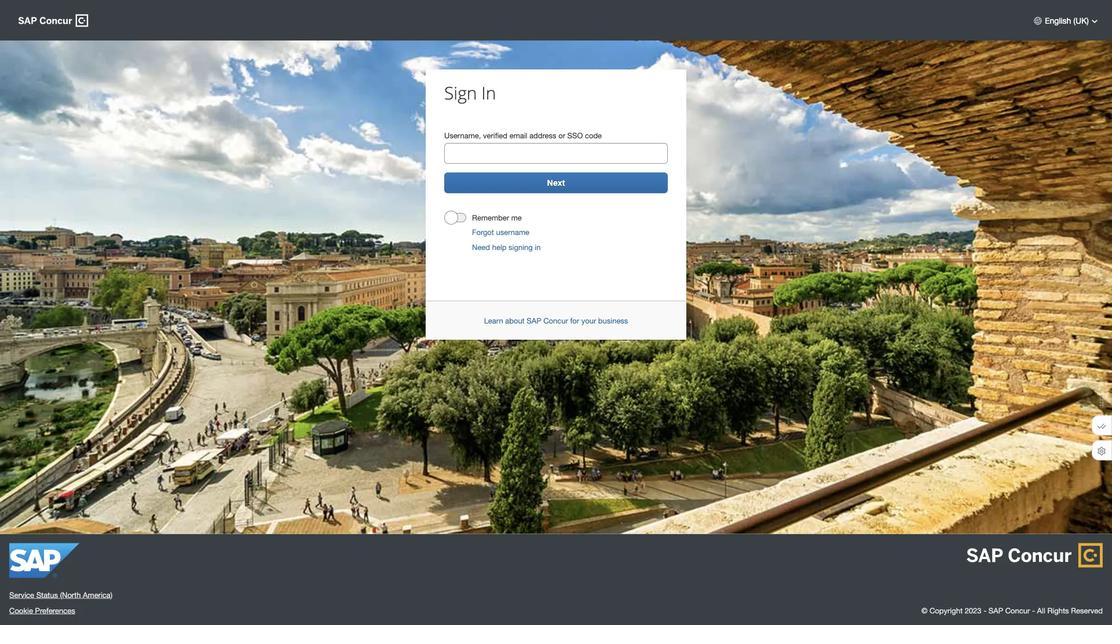 Task type: describe. For each thing, give the bounding box(es) containing it.
© copyright 2023 - sap concur - all rights reserved
[[922, 607, 1103, 616]]

concur inside "footer"
[[1006, 607, 1030, 616]]

status
[[36, 591, 58, 600]]

sap image
[[9, 544, 79, 579]]

username
[[496, 228, 530, 237]]

(north
[[60, 591, 81, 600]]

remember me
[[472, 214, 522, 222]]

next button
[[444, 173, 668, 194]]

remember
[[472, 214, 509, 222]]

english
[[1045, 16, 1072, 25]]

in
[[535, 243, 541, 252]]

learn about sap concur for your business link
[[484, 316, 628, 325]]

0 horizontal spatial concur
[[544, 316, 568, 325]]

all
[[1037, 607, 1046, 616]]

help
[[492, 243, 507, 252]]

me
[[511, 214, 522, 222]]

service
[[9, 591, 34, 600]]

learn
[[484, 316, 503, 325]]

2781a1 image
[[1034, 16, 1043, 25]]

footer containing service status (north america)
[[0, 535, 1112, 626]]

reserved
[[1071, 607, 1103, 616]]

username,
[[444, 131, 481, 140]]

cookie
[[9, 607, 33, 616]]

forgot username
[[472, 228, 530, 237]]

service status (north america)
[[9, 591, 112, 600]]

(uk)
[[1074, 16, 1089, 25]]

2781a1 image
[[1092, 18, 1099, 23]]

sap concur image inside "footer"
[[967, 544, 1103, 568]]

sap inside "footer"
[[989, 607, 1004, 616]]

english (uk)
[[1045, 16, 1089, 25]]

email
[[510, 131, 528, 140]]

sign in
[[444, 81, 496, 105]]

next
[[547, 178, 565, 188]]

need
[[472, 243, 490, 252]]

rights
[[1048, 607, 1069, 616]]

0 horizontal spatial sap
[[527, 316, 541, 325]]



Task type: locate. For each thing, give the bounding box(es) containing it.
- left all
[[1032, 607, 1035, 616]]

forgot username link
[[472, 228, 530, 237]]

2 - from the left
[[1032, 607, 1035, 616]]

america)
[[83, 591, 112, 600]]

sap concur image
[[18, 14, 88, 28], [967, 544, 1103, 568]]

1 vertical spatial sap
[[989, 607, 1004, 616]]

verified
[[483, 131, 508, 140]]

service status (north america) link
[[9, 591, 112, 601]]

Username, verified email address or SSO code text field
[[445, 145, 667, 162]]

your
[[582, 316, 596, 325]]

about
[[505, 316, 525, 325]]

sso
[[568, 131, 583, 140]]

1 horizontal spatial -
[[1032, 607, 1035, 616]]

1 horizontal spatial sap
[[989, 607, 1004, 616]]

cookie preferences
[[9, 607, 75, 616]]

need help signing in
[[472, 243, 541, 252]]

0 vertical spatial sap concur image
[[18, 14, 88, 28]]

sign
[[444, 81, 477, 105]]

concur
[[544, 316, 568, 325], [1006, 607, 1030, 616]]

concur left the for
[[544, 316, 568, 325]]

1 - from the left
[[984, 607, 987, 616]]

0 vertical spatial concur
[[544, 316, 568, 325]]

code
[[585, 131, 602, 140]]

sap right the about
[[527, 316, 541, 325]]

1 vertical spatial concur
[[1006, 607, 1030, 616]]

footer
[[0, 535, 1112, 626]]

forgot
[[472, 228, 494, 237]]

0 horizontal spatial -
[[984, 607, 987, 616]]

signing
[[509, 243, 533, 252]]

1 horizontal spatial concur
[[1006, 607, 1030, 616]]

cookie preferences link
[[9, 607, 75, 616]]

1 vertical spatial sap concur image
[[967, 544, 1103, 568]]

business
[[598, 316, 628, 325]]

need help signing in link
[[472, 243, 541, 252]]

sap
[[527, 316, 541, 325], [989, 607, 1004, 616]]

1 horizontal spatial sap concur image
[[967, 544, 1103, 568]]

copyright
[[930, 607, 963, 616]]

in
[[482, 81, 496, 105]]

2023
[[965, 607, 982, 616]]

for
[[570, 316, 579, 325]]

-
[[984, 607, 987, 616], [1032, 607, 1035, 616]]

username, verified email address or sso code
[[444, 131, 602, 140]]

concur left all
[[1006, 607, 1030, 616]]

0 horizontal spatial sap concur image
[[18, 14, 88, 28]]

english (uk) button
[[1029, 15, 1103, 26]]

or
[[559, 131, 565, 140]]

- right '2023'
[[984, 607, 987, 616]]

learn about sap concur for your business
[[484, 316, 628, 325]]

preferences
[[35, 607, 75, 616]]

©
[[922, 607, 928, 616]]

sap right '2023'
[[989, 607, 1004, 616]]

address
[[530, 131, 557, 140]]

0 vertical spatial sap
[[527, 316, 541, 325]]



Task type: vqa. For each thing, say whether or not it's contained in the screenshot.
"Text Box" at the top of the page
no



